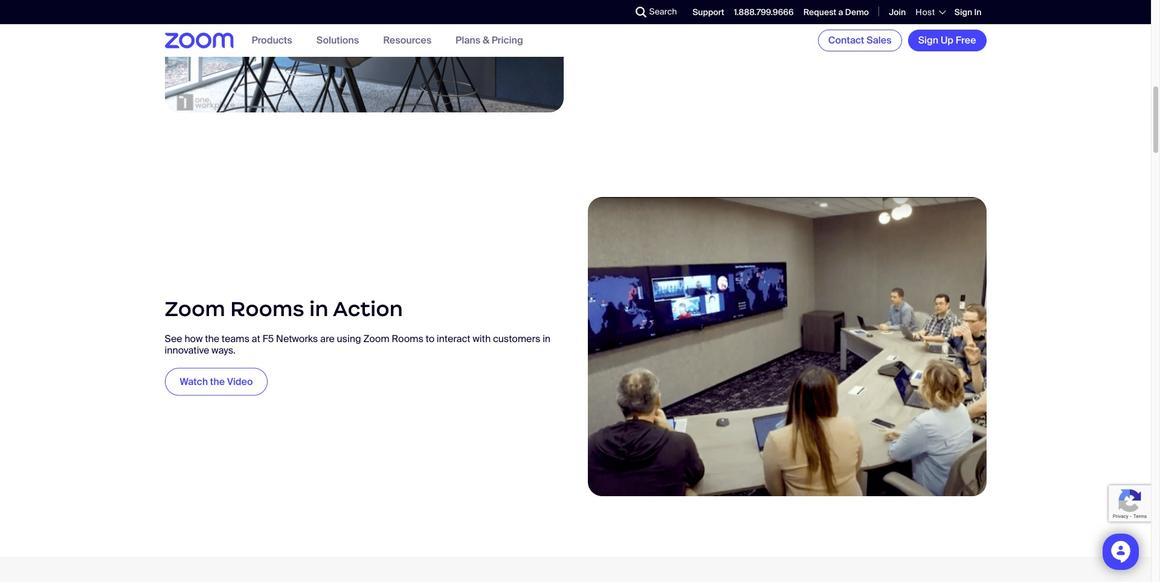 Task type: locate. For each thing, give the bounding box(es) containing it.
sign left in
[[955, 7, 973, 17]]

plans & pricing link
[[456, 34, 523, 47]]

0 vertical spatial in
[[310, 296, 329, 322]]

sign up free
[[919, 34, 977, 47]]

sign for sign up free
[[919, 34, 939, 47]]

support link
[[693, 7, 725, 17]]

see
[[165, 332, 182, 345]]

sign for sign in
[[955, 7, 973, 17]]

sign
[[955, 7, 973, 17], [919, 34, 939, 47]]

request a demo
[[804, 7, 870, 17]]

the right how
[[205, 332, 220, 345]]

ways.
[[212, 344, 236, 356]]

action
[[333, 296, 403, 322]]

zoom inside see how the teams at f5 networks are using zoom rooms to interact with customers in innovative ways.
[[363, 332, 390, 345]]

zoom logo image
[[165, 33, 234, 48]]

host
[[916, 7, 936, 18]]

1 vertical spatial in
[[543, 332, 551, 345]]

zoom
[[165, 296, 225, 322], [363, 332, 390, 345]]

pricing
[[492, 34, 523, 47]]

zoom right the using
[[363, 332, 390, 345]]

contact sales link
[[818, 30, 902, 51]]

1 horizontal spatial zoom
[[363, 332, 390, 345]]

in right customers
[[543, 332, 551, 345]]

1 horizontal spatial in
[[543, 332, 551, 345]]

the inside see how the teams at f5 networks are using zoom rooms to interact with customers in innovative ways.
[[205, 332, 220, 345]]

zoom up how
[[165, 296, 225, 322]]

products
[[252, 34, 292, 47]]

are
[[320, 332, 335, 345]]

in up are
[[310, 296, 329, 322]]

1 horizontal spatial sign
[[955, 7, 973, 17]]

0 vertical spatial zoom
[[165, 296, 225, 322]]

contact sales
[[829, 34, 892, 47]]

join
[[889, 7, 907, 17]]

watch the video
[[180, 375, 253, 388]]

1 vertical spatial zoom
[[363, 332, 390, 345]]

resources button
[[383, 34, 432, 47]]

watch
[[180, 375, 208, 388]]

in
[[310, 296, 329, 322], [543, 332, 551, 345]]

the
[[205, 332, 220, 345], [210, 375, 225, 388]]

1.888.799.9666
[[735, 7, 794, 17]]

demo
[[846, 7, 870, 17]]

using
[[337, 332, 361, 345]]

0 horizontal spatial rooms
[[230, 296, 305, 322]]

1 vertical spatial rooms
[[392, 332, 424, 345]]

teams
[[222, 332, 250, 345]]

1 horizontal spatial rooms
[[392, 332, 424, 345]]

rooms left to
[[392, 332, 424, 345]]

plans
[[456, 34, 481, 47]]

networks
[[276, 332, 318, 345]]

sign left 'up'
[[919, 34, 939, 47]]

0 horizontal spatial sign
[[919, 34, 939, 47]]

products button
[[252, 34, 292, 47]]

0 vertical spatial sign
[[955, 7, 973, 17]]

support
[[693, 7, 725, 17]]

0 vertical spatial the
[[205, 332, 220, 345]]

a
[[839, 7, 844, 17]]

rooms up "f5"
[[230, 296, 305, 322]]

sales
[[867, 34, 892, 47]]

1 vertical spatial the
[[210, 375, 225, 388]]

zoom rooms in action
[[165, 296, 403, 322]]

host button
[[916, 7, 946, 18]]

to
[[426, 332, 435, 345]]

request
[[804, 7, 837, 17]]

how
[[185, 332, 203, 345]]

None search field
[[592, 2, 639, 22]]

with
[[473, 332, 491, 345]]

video
[[227, 375, 253, 388]]

the left video
[[210, 375, 225, 388]]

1 vertical spatial sign
[[919, 34, 939, 47]]

in
[[975, 7, 982, 17]]

rooms
[[230, 296, 305, 322], [392, 332, 424, 345]]



Task type: describe. For each thing, give the bounding box(es) containing it.
&
[[483, 34, 490, 47]]

large in person and virtual panel image
[[588, 197, 987, 496]]

customers
[[493, 332, 541, 345]]

resources
[[383, 34, 432, 47]]

f5
[[263, 332, 274, 345]]

search image
[[636, 7, 647, 18]]

solutions button
[[317, 34, 359, 47]]

search image
[[636, 7, 647, 18]]

see how the teams at f5 networks are using zoom rooms to interact with customers in innovative ways.
[[165, 332, 551, 356]]

join link
[[889, 7, 907, 17]]

contact
[[829, 34, 865, 47]]

plans & pricing
[[456, 34, 523, 47]]

innovative
[[165, 344, 209, 356]]

rooms inside see how the teams at f5 networks are using zoom rooms to interact with customers in innovative ways.
[[392, 332, 424, 345]]

request a demo link
[[804, 7, 870, 17]]

sign in link
[[955, 7, 982, 17]]

sign in
[[955, 7, 982, 17]]

free
[[956, 34, 977, 47]]

0 horizontal spatial in
[[310, 296, 329, 322]]

up
[[941, 34, 954, 47]]

1.888.799.9666 link
[[735, 7, 794, 17]]

in inside see how the teams at f5 networks are using zoom rooms to interact with customers in innovative ways.
[[543, 332, 551, 345]]

interact
[[437, 332, 471, 345]]

0 vertical spatial rooms
[[230, 296, 305, 322]]

at
[[252, 332, 260, 345]]

watch the video link
[[165, 368, 268, 396]]

sign up free link
[[909, 30, 987, 51]]

solutions
[[317, 34, 359, 47]]

0 horizontal spatial zoom
[[165, 296, 225, 322]]

search
[[650, 6, 677, 17]]



Task type: vqa. For each thing, say whether or not it's contained in the screenshot.
Zoom Rooms in Action
yes



